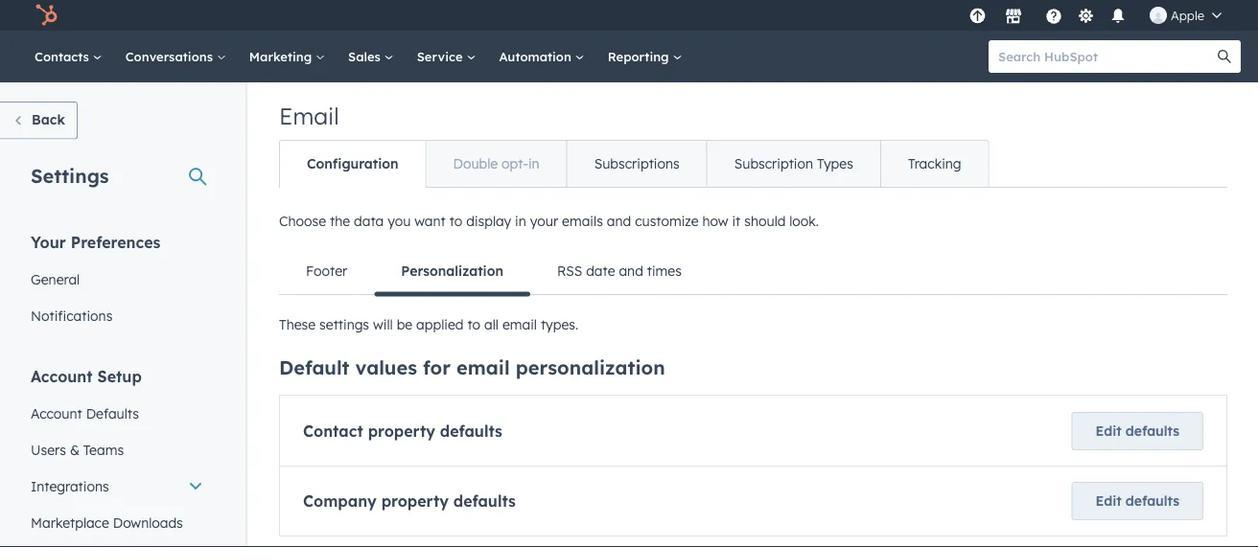 Task type: locate. For each thing, give the bounding box(es) containing it.
2 edit defaults from the top
[[1096, 493, 1180, 510]]

0 horizontal spatial to
[[450, 213, 463, 230]]

marketplace downloads
[[31, 515, 183, 531]]

downloads
[[113, 515, 183, 531]]

sales
[[348, 48, 384, 64]]

marketing link
[[238, 31, 337, 82]]

account up users
[[31, 405, 82, 422]]

1 vertical spatial to
[[467, 316, 481, 333]]

0 vertical spatial to
[[450, 213, 463, 230]]

and
[[607, 213, 631, 230], [619, 263, 643, 280]]

defaults
[[440, 422, 502, 441], [1126, 423, 1180, 440], [453, 492, 516, 511], [1126, 493, 1180, 510]]

1 edit from the top
[[1096, 423, 1122, 440]]

edit defaults button
[[1072, 412, 1204, 451], [1072, 482, 1204, 521]]

2 edit from the top
[[1096, 493, 1122, 510]]

conversations link
[[114, 31, 238, 82]]

for
[[423, 356, 451, 380]]

marketplace
[[31, 515, 109, 531]]

1 vertical spatial edit
[[1096, 493, 1122, 510]]

1 account from the top
[[31, 367, 93, 386]]

1 horizontal spatial in
[[528, 155, 540, 172]]

account
[[31, 367, 93, 386], [31, 405, 82, 422]]

automation
[[499, 48, 575, 64]]

0 horizontal spatial in
[[515, 213, 526, 230]]

1 vertical spatial navigation
[[279, 248, 1228, 297]]

your
[[31, 233, 66, 252]]

1 vertical spatial edit defaults button
[[1072, 482, 1204, 521]]

account defaults link
[[19, 396, 215, 432]]

will
[[373, 316, 393, 333]]

1 vertical spatial property
[[381, 492, 449, 511]]

email
[[502, 316, 537, 333], [457, 356, 510, 380]]

navigation up customize
[[279, 140, 989, 188]]

property down the values
[[368, 422, 435, 441]]

reporting
[[608, 48, 673, 64]]

integrations
[[31, 478, 109, 495]]

property
[[368, 422, 435, 441], [381, 492, 449, 511]]

these
[[279, 316, 316, 333]]

2 account from the top
[[31, 405, 82, 422]]

0 vertical spatial navigation
[[279, 140, 989, 188]]

account for account setup
[[31, 367, 93, 386]]

1 vertical spatial edit defaults
[[1096, 493, 1180, 510]]

users & teams
[[31, 442, 124, 458]]

2 edit defaults button from the top
[[1072, 482, 1204, 521]]

in up your at left top
[[528, 155, 540, 172]]

subscriptions
[[594, 155, 680, 172]]

1 vertical spatial and
[[619, 263, 643, 280]]

property for company
[[381, 492, 449, 511]]

back
[[32, 111, 65, 128]]

email right all
[[502, 316, 537, 333]]

times
[[647, 263, 682, 280]]

users
[[31, 442, 66, 458]]

2 navigation from the top
[[279, 248, 1228, 297]]

upgrade link
[[966, 5, 990, 25]]

default values for email personalization
[[279, 356, 665, 380]]

to
[[450, 213, 463, 230], [467, 316, 481, 333]]

types.
[[541, 316, 579, 333]]

marketing
[[249, 48, 316, 64]]

general link
[[19, 261, 215, 298]]

subscription types link
[[707, 141, 880, 187]]

personalization link
[[374, 248, 530, 297]]

navigation
[[279, 140, 989, 188], [279, 248, 1228, 297]]

0 vertical spatial edit defaults
[[1096, 423, 1180, 440]]

data
[[354, 213, 384, 230]]

choose the data you want to display in your emails and customize how it should look.
[[279, 213, 819, 230]]

edit defaults button for company property defaults
[[1072, 482, 1204, 521]]

navigation for choose the data you want to display in your emails and customize how it should look.
[[279, 248, 1228, 297]]

and right emails
[[607, 213, 631, 230]]

account setup
[[31, 367, 142, 386]]

in left your at left top
[[515, 213, 526, 230]]

values
[[355, 356, 417, 380]]

navigation containing configuration
[[279, 140, 989, 188]]

these settings will be applied to all email types.
[[279, 316, 579, 333]]

0 vertical spatial edit defaults button
[[1072, 412, 1204, 451]]

Search HubSpot search field
[[989, 40, 1224, 73]]

and right date
[[619, 263, 643, 280]]

navigation containing footer
[[279, 248, 1228, 297]]

navigation down 'should'
[[279, 248, 1228, 297]]

to right want
[[450, 213, 463, 230]]

applied
[[416, 316, 464, 333]]

property down contact property defaults
[[381, 492, 449, 511]]

1 horizontal spatial to
[[467, 316, 481, 333]]

the
[[330, 213, 350, 230]]

email
[[279, 102, 339, 130]]

edit defaults for contact property defaults
[[1096, 423, 1180, 440]]

1 navigation from the top
[[279, 140, 989, 188]]

upgrade image
[[969, 8, 986, 25]]

apple
[[1171, 7, 1205, 23]]

contacts
[[35, 48, 93, 64]]

0 vertical spatial email
[[502, 316, 537, 333]]

email down all
[[457, 356, 510, 380]]

footer link
[[279, 248, 374, 294]]

0 vertical spatial property
[[368, 422, 435, 441]]

in
[[528, 155, 540, 172], [515, 213, 526, 230]]

conversations
[[125, 48, 217, 64]]

to left all
[[467, 316, 481, 333]]

1 edit defaults from the top
[[1096, 423, 1180, 440]]

account up account defaults
[[31, 367, 93, 386]]

0 vertical spatial and
[[607, 213, 631, 230]]

date
[[586, 263, 615, 280]]

reporting link
[[596, 31, 694, 82]]

0 vertical spatial account
[[31, 367, 93, 386]]

settings image
[[1077, 8, 1095, 25]]

1 vertical spatial account
[[31, 405, 82, 422]]

back link
[[0, 102, 78, 140]]

0 vertical spatial edit
[[1096, 423, 1122, 440]]

1 edit defaults button from the top
[[1072, 412, 1204, 451]]



Task type: describe. For each thing, give the bounding box(es) containing it.
help button
[[1038, 0, 1070, 31]]

types
[[817, 155, 853, 172]]

subscription
[[734, 155, 813, 172]]

bob builder image
[[1150, 7, 1167, 24]]

tracking
[[908, 155, 962, 172]]

edit defaults button for contact property defaults
[[1072, 412, 1204, 451]]

configuration
[[307, 155, 399, 172]]

teams
[[83, 442, 124, 458]]

footer
[[306, 263, 347, 280]]

0 vertical spatial in
[[528, 155, 540, 172]]

sales link
[[337, 31, 405, 82]]

edit for company property defaults
[[1096, 493, 1122, 510]]

1 vertical spatial email
[[457, 356, 510, 380]]

automation link
[[488, 31, 596, 82]]

search button
[[1208, 40, 1241, 73]]

rss date and times link
[[530, 248, 709, 294]]

default
[[279, 356, 350, 380]]

contact property defaults
[[303, 422, 502, 441]]

&
[[70, 442, 80, 458]]

all
[[484, 316, 499, 333]]

double opt-in link
[[425, 141, 566, 187]]

account setup element
[[19, 366, 215, 548]]

personalization
[[516, 356, 665, 380]]

double opt-in
[[453, 155, 540, 172]]

settings link
[[1074, 5, 1098, 25]]

emails
[[562, 213, 603, 230]]

1 vertical spatial in
[[515, 213, 526, 230]]

edit defaults for company property defaults
[[1096, 493, 1180, 510]]

marketplaces image
[[1005, 9, 1022, 26]]

double
[[453, 155, 498, 172]]

contacts link
[[23, 31, 114, 82]]

edit for contact property defaults
[[1096, 423, 1122, 440]]

your
[[530, 213, 558, 230]]

marketplace downloads link
[[19, 505, 215, 541]]

users & teams link
[[19, 432, 215, 468]]

account defaults
[[31, 405, 139, 422]]

navigation for email
[[279, 140, 989, 188]]

be
[[397, 316, 413, 333]]

property for contact
[[368, 422, 435, 441]]

opt-
[[502, 155, 528, 172]]

to for applied
[[467, 316, 481, 333]]

hubspot image
[[35, 4, 58, 27]]

account for account defaults
[[31, 405, 82, 422]]

help image
[[1045, 9, 1063, 26]]

rss
[[557, 263, 582, 280]]

choose
[[279, 213, 326, 230]]

personalization
[[401, 263, 503, 280]]

settings
[[319, 316, 369, 333]]

your preferences
[[31, 233, 161, 252]]

display
[[466, 213, 511, 230]]

defaults
[[86, 405, 139, 422]]

configuration link
[[280, 141, 425, 187]]

setup
[[97, 367, 142, 386]]

notifications image
[[1110, 9, 1127, 26]]

contact
[[303, 422, 363, 441]]

preferences
[[71, 233, 161, 252]]

tracking link
[[880, 141, 988, 187]]

settings
[[31, 164, 109, 187]]

subscription types
[[734, 155, 853, 172]]

how
[[702, 213, 728, 230]]

hubspot link
[[23, 4, 72, 27]]

your preferences element
[[19, 232, 215, 334]]

rss date and times
[[557, 263, 682, 280]]

subscriptions link
[[566, 141, 707, 187]]

search image
[[1218, 50, 1231, 63]]

apple menu
[[964, 0, 1235, 31]]

to for want
[[450, 213, 463, 230]]

want
[[415, 213, 446, 230]]

service link
[[405, 31, 488, 82]]

company
[[303, 492, 377, 511]]

should
[[744, 213, 786, 230]]

company property defaults
[[303, 492, 516, 511]]

service
[[417, 48, 466, 64]]

notifications link
[[19, 298, 215, 334]]

integrations button
[[19, 468, 215, 505]]

it
[[732, 213, 741, 230]]

notifications button
[[1102, 0, 1135, 31]]

customize
[[635, 213, 699, 230]]

apple button
[[1138, 0, 1233, 31]]

general
[[31, 271, 80, 288]]

look.
[[790, 213, 819, 230]]

marketplaces button
[[994, 0, 1034, 31]]



Task type: vqa. For each thing, say whether or not it's contained in the screenshot.
the topmost The |
no



